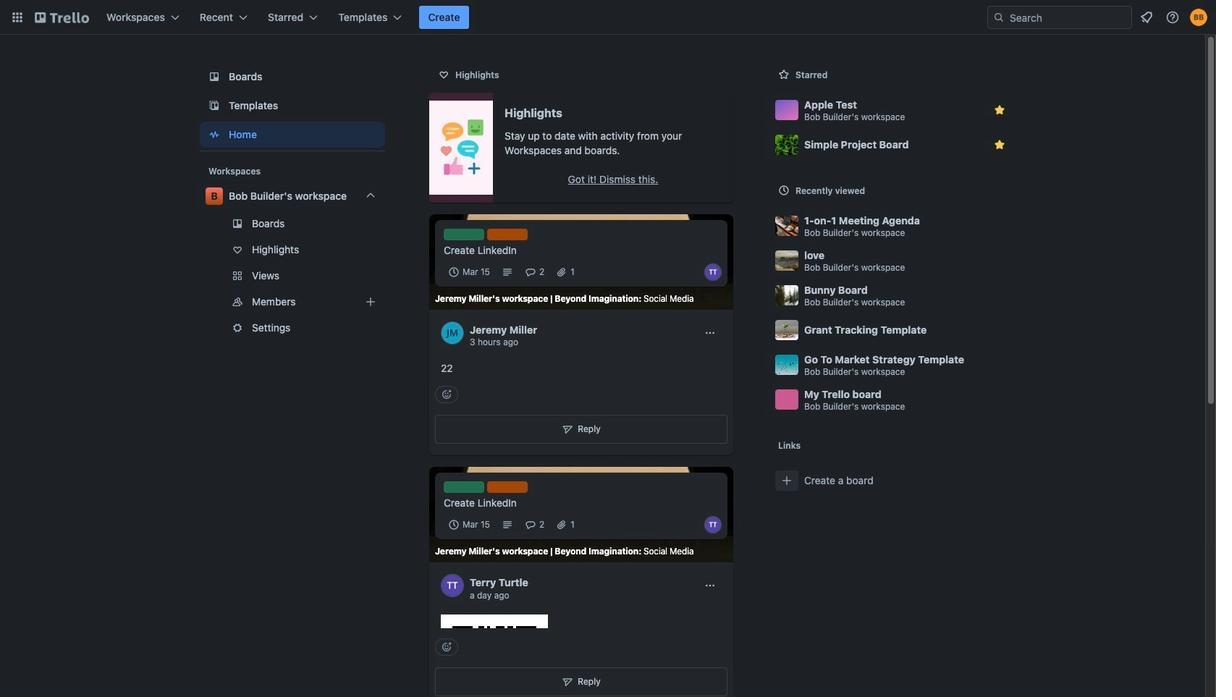 Task type: describe. For each thing, give the bounding box(es) containing it.
2 color: orange, title: none image from the top
[[487, 482, 528, 493]]

0 notifications image
[[1138, 9, 1156, 26]]

add reaction image for 2nd the color: orange, title: none image from the bottom of the page
[[435, 386, 458, 403]]

click to unstar simple project board. it will be removed from your starred list. image
[[993, 138, 1007, 152]]

open information menu image
[[1166, 10, 1180, 25]]

template board image
[[206, 97, 223, 114]]

search image
[[993, 12, 1005, 23]]

bob builder (bobbuilder40) image
[[1190, 9, 1208, 26]]

trello card qr code\_\(1\).png image
[[441, 615, 548, 697]]

click to unstar apple test. it will be removed from your starred list. image
[[993, 103, 1007, 117]]

switch to… image
[[10, 10, 25, 25]]



Task type: locate. For each thing, give the bounding box(es) containing it.
1 color: orange, title: none image from the top
[[487, 229, 528, 240]]

home image
[[206, 126, 223, 143]]

color: green, title: none image
[[444, 229, 484, 240], [444, 482, 484, 493]]

0 vertical spatial add reaction image
[[435, 386, 458, 403]]

add reaction image
[[435, 386, 458, 403], [435, 639, 458, 656]]

primary element
[[0, 0, 1216, 35]]

1 color: green, title: none image from the top
[[444, 229, 484, 240]]

add image
[[362, 293, 379, 311]]

back to home image
[[35, 6, 89, 29]]

2 add reaction image from the top
[[435, 639, 458, 656]]

Search field
[[1005, 7, 1132, 28]]

color: orange, title: none image
[[487, 229, 528, 240], [487, 482, 528, 493]]

1 vertical spatial color: orange, title: none image
[[487, 482, 528, 493]]

0 vertical spatial color: orange, title: none image
[[487, 229, 528, 240]]

add reaction image for first the color: orange, title: none image from the bottom of the page
[[435, 639, 458, 656]]

1 vertical spatial color: green, title: none image
[[444, 482, 484, 493]]

color: green, title: none image for first the color: orange, title: none image from the bottom of the page
[[444, 482, 484, 493]]

color: green, title: none image for 2nd the color: orange, title: none image from the bottom of the page
[[444, 229, 484, 240]]

0 vertical spatial color: green, title: none image
[[444, 229, 484, 240]]

1 vertical spatial add reaction image
[[435, 639, 458, 656]]

2 color: green, title: none image from the top
[[444, 482, 484, 493]]

1 add reaction image from the top
[[435, 386, 458, 403]]

board image
[[206, 68, 223, 85]]



Task type: vqa. For each thing, say whether or not it's contained in the screenshot.
"bob builder (bobbuilder40)" image
yes



